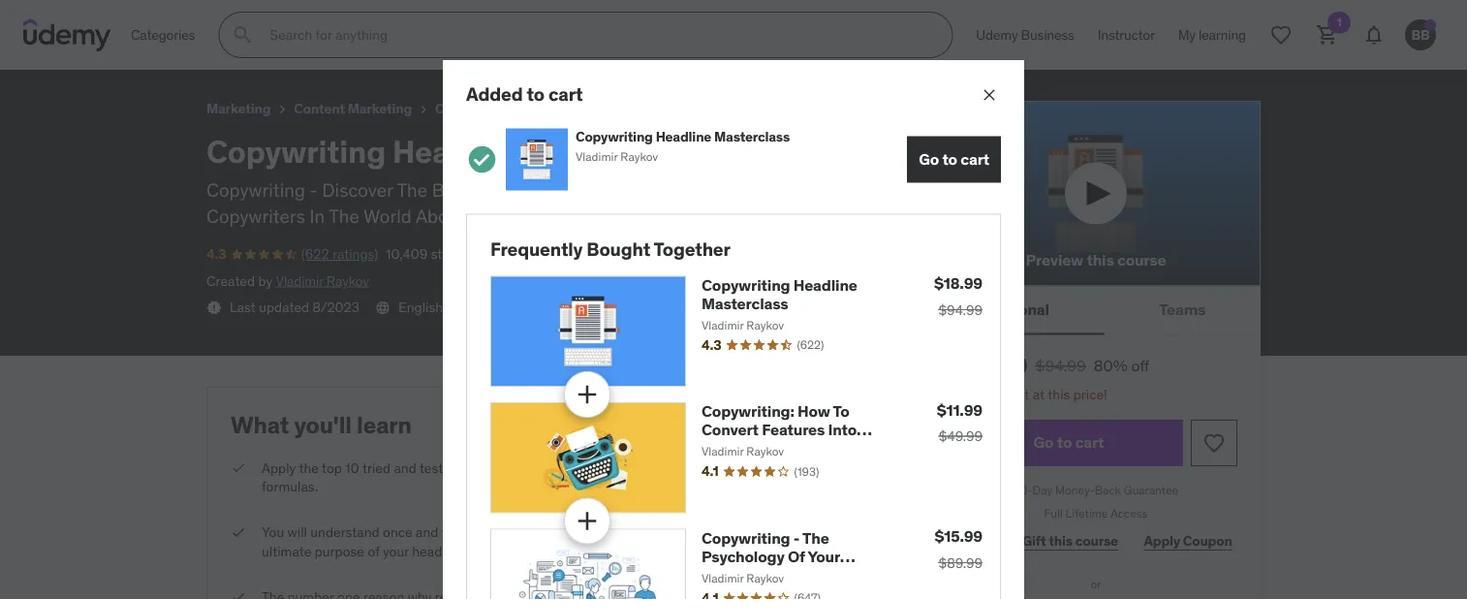 Task type: locate. For each thing, give the bounding box(es) containing it.
0 horizontal spatial marketing
[[206, 100, 271, 117]]

10,409 down copywriting headline masterclass
[[143, 34, 184, 51]]

psychology
[[702, 546, 785, 566]]

0 horizontal spatial go
[[919, 149, 939, 169]]

the right all
[[478, 524, 498, 541]]

tried
[[362, 459, 391, 476]]

apply up formulas. on the left of page
[[262, 459, 296, 476]]

1 vertical spatial (622
[[301, 245, 329, 263]]

1 vertical spatial will
[[676, 562, 696, 579]]

of right secrets
[[629, 179, 648, 202]]

(622 ratings) down copywriting headline masterclass
[[58, 34, 135, 51]]

udemy image
[[23, 18, 111, 51]]

blog up two
[[632, 497, 658, 514]]

this right the at
[[1048, 386, 1071, 403]]

once
[[383, 524, 413, 541]]

the right in
[[329, 204, 360, 228]]

of down easy)
[[788, 546, 805, 566]]

kept
[[517, 179, 557, 202]]

copywriting link
[[435, 97, 513, 121]]

closed captions image
[[459, 300, 474, 315]]

sales
[[703, 478, 734, 495]]

copywriting - the psychology of your irresistible offer link
[[702, 528, 856, 585]]

2 vertical spatial this
[[1049, 532, 1073, 550]]

masterclass up secrets
[[529, 132, 704, 170]]

1 horizontal spatial your
[[750, 562, 776, 579]]

1 english from the left
[[398, 299, 443, 316]]

course for gift this course
[[1076, 532, 1119, 550]]

cart right added
[[549, 82, 583, 105]]

622 reviews element
[[797, 337, 824, 353]]

1 horizontal spatial 10,409 students
[[386, 245, 484, 263]]

1 vertical spatial $94.99
[[1036, 356, 1086, 375]]

of left 4.1
[[683, 459, 695, 476]]

0 vertical spatial cart
[[549, 82, 583, 105]]

- up in
[[310, 179, 318, 202]]

go to cart button up money-
[[955, 420, 1184, 466]]

easy)
[[785, 524, 816, 541]]

crucial
[[674, 524, 714, 541]]

$18.99
[[934, 273, 983, 293], [955, 351, 1028, 380]]

1 vladimir raykov from the top
[[702, 444, 784, 459]]

super
[[747, 524, 781, 541]]

go to cart down close modal image on the top right of the page
[[919, 149, 990, 169]]

copywriting headline masterclass copywriting - discover the best well-kept secrets of the most famous copywriters in the world about writing a headline
[[206, 132, 798, 228]]

pages, up lines in the bottom of the page
[[737, 478, 777, 495]]

business
[[1021, 26, 1075, 43]]

writing
[[469, 204, 529, 228]]

10,409 students down copywriting headline masterclass
[[143, 34, 241, 51]]

blog inside master 9 styles of headlines to use in any medium, including sales pages, squeeze pages, blog posts, subject lines and more…
[[632, 497, 658, 514]]

instructor
[[1098, 26, 1155, 43]]

apply for apply coupon
[[1144, 532, 1181, 550]]

marketing down submit search icon
[[206, 100, 271, 117]]

10,409 students
[[143, 34, 241, 51], [386, 245, 484, 263]]

1 vertical spatial go to cart
[[1034, 433, 1104, 452]]

0 horizontal spatial cart
[[549, 82, 583, 105]]

masterclass up famous
[[715, 128, 790, 145]]

$18.99 inside added to cart dialog
[[934, 273, 983, 293]]

and down squeeze
[[781, 497, 804, 514]]

go to cart button
[[908, 136, 1001, 183], [955, 420, 1184, 466]]

0 vertical spatial course
[[1118, 250, 1167, 270]]

that
[[766, 438, 798, 458]]

headline inside learn the two crucial (and super easy) factors for writing a perfect headline for your blog post that will explode your readership.
[[757, 543, 808, 560]]

$94.99 left personal at right
[[939, 301, 983, 318]]

30-
[[1014, 482, 1033, 497]]

ratings) up vladimir raykov link
[[332, 245, 378, 263]]

0 horizontal spatial for
[[442, 524, 458, 541]]

1 horizontal spatial cart
[[961, 149, 990, 169]]

your inside you will understand once and for all the ultimate purpose of your headline
[[383, 543, 409, 560]]

blog
[[632, 497, 658, 514], [588, 562, 615, 579]]

1 horizontal spatial ratings)
[[332, 245, 378, 263]]

0 horizontal spatial 4.3
[[16, 34, 35, 51]]

and right tried
[[394, 459, 417, 476]]

blog down factors
[[588, 562, 615, 579]]

1 horizontal spatial marketing
[[348, 100, 412, 117]]

to inside master 9 styles of headlines to use in any medium, including sales pages, squeeze pages, blog posts, subject lines and more…
[[760, 459, 772, 476]]

squeeze
[[780, 478, 831, 495]]

10,409 students down about
[[386, 245, 484, 263]]

will up ultimate at the left bottom of the page
[[287, 524, 307, 541]]

0 vertical spatial pages,
[[737, 478, 777, 495]]

0 vertical spatial 4.3
[[16, 34, 35, 51]]

0 horizontal spatial of
[[629, 179, 648, 202]]

xsmall image
[[416, 102, 431, 117], [231, 458, 246, 477], [557, 458, 573, 477], [231, 588, 246, 599]]

1 vertical spatial and
[[781, 497, 804, 514]]

- inside copywriting - the psychology of your irresistible offer
[[794, 528, 800, 548]]

1 horizontal spatial 4.3
[[206, 245, 226, 263]]

1 horizontal spatial blog
[[632, 497, 658, 514]]

writing
[[654, 543, 696, 560]]

and inside master 9 styles of headlines to use in any medium, including sales pages, squeeze pages, blog posts, subject lines and more…
[[781, 497, 804, 514]]

this right gift
[[1049, 532, 1073, 550]]

ratings) down copywriting headline masterclass
[[89, 34, 135, 51]]

this for gift
[[1049, 532, 1073, 550]]

0 horizontal spatial the
[[299, 459, 319, 476]]

1 horizontal spatial of
[[788, 546, 805, 566]]

(and
[[718, 524, 744, 541]]

content marketing
[[294, 100, 412, 117]]

medium,
[[588, 478, 641, 495]]

cart
[[549, 82, 583, 105], [961, 149, 990, 169], [1076, 433, 1104, 452]]

masterclass down together
[[702, 293, 789, 313]]

lines
[[750, 497, 778, 514]]

1 horizontal spatial english
[[482, 299, 527, 316]]

0 vertical spatial blog
[[632, 497, 658, 514]]

0 vertical spatial $94.99
[[939, 301, 983, 318]]

0 horizontal spatial students
[[188, 34, 241, 51]]

headline for the
[[412, 543, 464, 560]]

1 vertical spatial of
[[368, 543, 380, 560]]

0 vertical spatial and
[[394, 459, 417, 476]]

apply inside apply coupon button
[[1144, 532, 1181, 550]]

2 marketing from the left
[[348, 100, 412, 117]]

2 vertical spatial and
[[416, 524, 439, 541]]

(622 ratings) up vladimir raykov link
[[301, 245, 378, 263]]

of right 'purpose'
[[368, 543, 380, 560]]

2 vladimir raykov from the top
[[702, 570, 784, 585]]

copywriting inside copywriting - the psychology of your irresistible offer
[[702, 528, 790, 548]]

0 vertical spatial apply
[[262, 459, 296, 476]]

go to cart button down close modal image on the top right of the page
[[908, 136, 1001, 183]]

copywriting headline masterclass image
[[506, 129, 568, 191]]

ratings)
[[89, 34, 135, 51], [332, 245, 378, 263]]

$18.99 for $18.99 $94.99 80% off
[[955, 351, 1028, 380]]

1 horizontal spatial students
[[431, 245, 484, 263]]

this for preview
[[1087, 250, 1114, 270]]

1 vertical spatial 10,409 students
[[386, 245, 484, 263]]

guarantee
[[1124, 482, 1179, 497]]

you
[[262, 524, 284, 541]]

udemy business link
[[965, 12, 1086, 58]]

headline right tested
[[462, 459, 513, 476]]

0 vertical spatial go
[[919, 149, 939, 169]]

this right preview
[[1087, 250, 1114, 270]]

30-day money-back guarantee full lifetime access
[[1014, 482, 1179, 521]]

0 vertical spatial 10,409
[[143, 34, 184, 51]]

2 horizontal spatial your
[[831, 543, 858, 560]]

go inside added to cart dialog
[[919, 149, 939, 169]]

your up readership.
[[831, 543, 858, 560]]

day
[[983, 386, 1006, 403]]

0 vertical spatial -
[[310, 179, 318, 202]]

0 horizontal spatial of
[[368, 543, 380, 560]]

students down about
[[431, 245, 484, 263]]

blog for post
[[588, 562, 615, 579]]

your
[[383, 543, 409, 560], [831, 543, 858, 560], [750, 562, 776, 579]]

1 horizontal spatial the
[[478, 524, 498, 541]]

1 horizontal spatial of
[[683, 459, 695, 476]]

$15.99
[[935, 526, 983, 546]]

for up post
[[634, 543, 651, 560]]

0 horizontal spatial -
[[310, 179, 318, 202]]

of inside master 9 styles of headlines to use in any medium, including sales pages, squeeze pages, blog posts, subject lines and more…
[[683, 459, 695, 476]]

(622
[[58, 34, 86, 51], [301, 245, 329, 263]]

any
[[814, 459, 841, 476]]

and
[[394, 459, 417, 476], [781, 497, 804, 514], [416, 524, 439, 541]]

your down the once on the left of page
[[383, 543, 409, 560]]

vladimir raykov up headlines
[[702, 444, 784, 459]]

blog for posts,
[[632, 497, 658, 514]]

post
[[618, 562, 645, 579]]

1 horizontal spatial $94.99
[[1036, 356, 1086, 375]]

masterclass inside "copywriting headline masterclass copywriting - discover the best well-kept secrets of the most famous copywriters in the world about writing a headline"
[[529, 132, 704, 170]]

1 vertical spatial $18.99
[[955, 351, 1028, 380]]

1 vertical spatial -
[[794, 528, 800, 548]]

0 vertical spatial $18.99
[[934, 273, 983, 293]]

copywriting
[[16, 8, 106, 28], [435, 100, 513, 117], [576, 128, 653, 145], [206, 132, 386, 170], [206, 179, 305, 202], [702, 275, 790, 295], [702, 528, 790, 548]]

2 horizontal spatial 4.3
[[702, 336, 722, 353]]

10
[[345, 459, 359, 476]]

2 english from the left
[[482, 299, 527, 316]]

0 horizontal spatial $94.99
[[939, 301, 983, 318]]

1 horizontal spatial for
[[634, 543, 651, 560]]

1 horizontal spatial apply
[[1144, 532, 1181, 550]]

2 horizontal spatial the
[[626, 524, 646, 541]]

the inside copywriting - the psychology of your irresistible offer
[[803, 528, 829, 548]]

vladimir up the last updated 8/2023
[[276, 272, 323, 289]]

irresistible
[[702, 565, 779, 585]]

0 vertical spatial (622
[[58, 34, 86, 51]]

0 vertical spatial of
[[683, 459, 695, 476]]

copywriting headline masterclass vladimir raykov up most
[[576, 128, 790, 164]]

vladimir raykov for benefits
[[702, 444, 784, 459]]

1 vertical spatial this
[[1048, 386, 1071, 403]]

(622 down copywriting headline masterclass
[[58, 34, 86, 51]]

0 vertical spatial of
[[629, 179, 648, 202]]

vladimir raykov
[[702, 444, 784, 459], [702, 570, 784, 585]]

content
[[294, 100, 345, 117]]

of inside "copywriting headline masterclass copywriting - discover the best well-kept secrets of the most famous copywriters in the world about writing a headline"
[[629, 179, 648, 202]]

cart down close modal image on the top right of the page
[[961, 149, 990, 169]]

xsmall image
[[275, 102, 290, 117], [206, 300, 222, 316], [231, 523, 246, 542], [557, 523, 573, 542], [557, 588, 573, 599]]

0 horizontal spatial will
[[287, 524, 307, 541]]

apply inside the apply the top 10 tried and tested headline formulas.
[[262, 459, 296, 476]]

learn
[[357, 410, 412, 439]]

updated
[[259, 299, 309, 316]]

created by vladimir raykov
[[206, 272, 369, 289]]

0 vertical spatial copywriting headline masterclass vladimir raykov
[[576, 128, 790, 164]]

0 horizontal spatial apply
[[262, 459, 296, 476]]

-
[[310, 179, 318, 202], [794, 528, 800, 548]]

- inside "copywriting headline masterclass copywriting - discover the best well-kept secrets of the most famous copywriters in the world about writing a headline"
[[310, 179, 318, 202]]

copywriting headline masterclass vladimir raykov
[[576, 128, 790, 164], [702, 275, 858, 332]]

0 vertical spatial ratings)
[[89, 34, 135, 51]]

for inside you will understand once and for all the ultimate purpose of your headline
[[442, 524, 458, 541]]

famous
[[732, 179, 798, 202]]

apply for apply the top 10 tried and tested headline formulas.
[[262, 459, 296, 476]]

gift this course
[[1023, 532, 1119, 550]]

1 vertical spatial vladimir raykov
[[702, 570, 784, 585]]

english right closed captions image
[[482, 299, 527, 316]]

headline down all
[[412, 543, 464, 560]]

$94.99 for $18.99 $94.99
[[939, 301, 983, 318]]

for up readership.
[[812, 543, 828, 560]]

- left your
[[794, 528, 800, 548]]

$94.99 for $18.99 $94.99 80% off
[[1036, 356, 1086, 375]]

will down writing
[[676, 562, 696, 579]]

most
[[687, 179, 728, 202]]

will inside you will understand once and for all the ultimate purpose of your headline
[[287, 524, 307, 541]]

1 horizontal spatial 10,409
[[386, 245, 428, 263]]

all
[[462, 524, 475, 541]]

course inside gift this course link
[[1076, 532, 1119, 550]]

course inside preview this course "button"
[[1118, 250, 1167, 270]]

0 horizontal spatial 10,409 students
[[143, 34, 241, 51]]

(622 up vladimir raykov link
[[301, 245, 329, 263]]

learn the two crucial (and super easy) factors for writing a perfect headline for your blog post that will explode your readership.
[[588, 524, 858, 579]]

1 vertical spatial blog
[[588, 562, 615, 579]]

0 horizontal spatial english
[[398, 299, 443, 316]]

1 vertical spatial course
[[1076, 532, 1119, 550]]

the
[[397, 179, 428, 202], [652, 179, 683, 202], [329, 204, 360, 228], [803, 528, 829, 548]]

0 horizontal spatial go to cart
[[919, 149, 990, 169]]

2 vertical spatial 4.3
[[702, 336, 722, 353]]

english
[[398, 299, 443, 316], [482, 299, 527, 316]]

blog inside learn the two crucial (and super easy) factors for writing a perfect headline for your blog post that will explode your readership.
[[588, 562, 615, 579]]

1 vertical spatial of
[[788, 546, 805, 566]]

go to cart up money-
[[1034, 433, 1104, 452]]

top
[[322, 459, 342, 476]]

1 vertical spatial apply
[[1144, 532, 1181, 550]]

0 vertical spatial vladimir raykov
[[702, 444, 784, 459]]

0 horizontal spatial your
[[383, 543, 409, 560]]

vladimir raykov down "psychology"
[[702, 570, 784, 585]]

0 vertical spatial students
[[188, 34, 241, 51]]

for left all
[[442, 524, 458, 541]]

4.3 inside added to cart dialog
[[702, 336, 722, 353]]

instructor link
[[1086, 12, 1167, 58]]

0 vertical spatial go to cart
[[919, 149, 990, 169]]

added to cart
[[466, 82, 583, 105]]

the inside the apply the top 10 tried and tested headline formulas.
[[299, 459, 319, 476]]

udemy business
[[976, 26, 1075, 43]]

10,409 down world
[[386, 245, 428, 263]]

benefits
[[702, 438, 763, 458]]

this inside "button"
[[1087, 250, 1114, 270]]

the up readership.
[[803, 528, 829, 548]]

full
[[1045, 506, 1063, 521]]

you will understand once and for all the ultimate purpose of your headline
[[262, 524, 498, 560]]

xsmall image for you
[[231, 523, 246, 542]]

go to cart inside added to cart dialog
[[919, 149, 990, 169]]

by
[[258, 272, 273, 289]]

0 vertical spatial (622 ratings)
[[58, 34, 135, 51]]

english right course language image
[[398, 299, 443, 316]]

course up teams
[[1118, 250, 1167, 270]]

preview this course
[[1026, 250, 1167, 270]]

your down perfect
[[750, 562, 776, 579]]

1 horizontal spatial will
[[676, 562, 696, 579]]

0 vertical spatial this
[[1087, 250, 1114, 270]]

1 vertical spatial (622 ratings)
[[301, 245, 378, 263]]

students up marketing "link"
[[188, 34, 241, 51]]

headlines
[[698, 459, 757, 476]]

1 vertical spatial pages,
[[588, 497, 629, 514]]

the inside learn the two crucial (and super easy) factors for writing a perfect headline for your blog post that will explode your readership.
[[626, 524, 646, 541]]

two
[[649, 524, 671, 541]]

$94.99 up 1 day left at this price!
[[1036, 356, 1086, 375]]

1 horizontal spatial (622
[[301, 245, 329, 263]]

headline down easy)
[[757, 543, 808, 560]]

offer
[[783, 565, 820, 585]]

0 vertical spatial go to cart button
[[908, 136, 1001, 183]]

course language image
[[375, 300, 391, 316]]

headline
[[110, 8, 175, 28], [656, 128, 712, 145], [393, 132, 522, 170], [549, 204, 622, 228], [794, 275, 858, 295]]

0 horizontal spatial blog
[[588, 562, 615, 579]]

gift
[[1023, 532, 1046, 550]]

and inside you will understand once and for all the ultimate purpose of your headline
[[416, 524, 439, 541]]

apply coupon
[[1144, 532, 1233, 550]]

marketing right content
[[348, 100, 412, 117]]

what you'll learn
[[231, 410, 412, 439]]

course down lifetime
[[1076, 532, 1119, 550]]

left
[[1010, 386, 1030, 403]]

193 reviews element
[[794, 463, 819, 480]]

of inside you will understand once and for all the ultimate purpose of your headline
[[368, 543, 380, 560]]

1 horizontal spatial -
[[794, 528, 800, 548]]

go to cart button inside added to cart dialog
[[908, 136, 1001, 183]]

vladimir down perfect
[[702, 570, 744, 585]]

raykov down copywriting headline masterclass link
[[747, 317, 784, 332]]

factors
[[588, 543, 631, 560]]

the left top
[[299, 459, 319, 476]]

1 vertical spatial cart
[[961, 149, 990, 169]]

and right the once on the left of page
[[416, 524, 439, 541]]

$94.99 inside $18.99 $94.99 80% off
[[1036, 356, 1086, 375]]

apply
[[262, 459, 296, 476], [1144, 532, 1181, 550]]

and inside the apply the top 10 tried and tested headline formulas.
[[394, 459, 417, 476]]

0 vertical spatial will
[[287, 524, 307, 541]]

1 horizontal spatial go
[[1034, 433, 1054, 452]]

copywriting headline masterclass vladimir raykov up (622)
[[702, 275, 858, 332]]

vladimir up headlines
[[702, 444, 744, 459]]

1 vertical spatial copywriting headline masterclass vladimir raykov
[[702, 275, 858, 332]]

will
[[287, 524, 307, 541], [676, 562, 696, 579]]

the left two
[[626, 524, 646, 541]]

headline inside you will understand once and for all the ultimate purpose of your headline
[[412, 543, 464, 560]]

pages, down medium,
[[588, 497, 629, 514]]

raykov up use
[[747, 444, 784, 459]]

cart down price!
[[1076, 433, 1104, 452]]

raykov up secrets
[[621, 149, 658, 164]]

tab list
[[932, 286, 1261, 335]]

apply down "access"
[[1144, 532, 1181, 550]]

$94.99 inside $18.99 $94.99
[[939, 301, 983, 318]]



Task type: describe. For each thing, give the bounding box(es) containing it.
subject
[[702, 497, 746, 514]]

raykov down "psychology"
[[747, 570, 784, 585]]

add to wishlist image
[[1203, 431, 1226, 454]]

ultimate
[[262, 543, 311, 560]]

0 horizontal spatial (622 ratings)
[[58, 34, 135, 51]]

last
[[230, 299, 256, 316]]

copywriting:
[[702, 401, 795, 421]]

4.1
[[702, 462, 719, 480]]

created
[[206, 272, 255, 289]]

$18.99 $94.99
[[934, 273, 983, 318]]

raykov up 8/2023
[[327, 272, 369, 289]]

you'll
[[294, 410, 352, 439]]

xsmall image for learn
[[557, 523, 573, 542]]

masterclass up marketing "link"
[[179, 8, 268, 28]]

best
[[432, 179, 470, 202]]

day
[[1033, 482, 1053, 497]]

convert
[[702, 420, 759, 440]]

1 horizontal spatial (622 ratings)
[[301, 245, 378, 263]]

what
[[231, 410, 289, 439]]

english for english [auto]
[[482, 299, 527, 316]]

of inside copywriting - the psychology of your irresistible offer
[[788, 546, 805, 566]]

$11.99
[[937, 400, 983, 420]]

(622)
[[797, 337, 824, 352]]

styles
[[645, 459, 680, 476]]

posts,
[[662, 497, 698, 514]]

1 horizontal spatial pages,
[[737, 478, 777, 495]]

the inside you will understand once and for all the ultimate purpose of your headline
[[478, 524, 498, 541]]

0 horizontal spatial 10,409
[[143, 34, 184, 51]]

purpose
[[315, 543, 365, 560]]

apply coupon button
[[1139, 522, 1238, 561]]

in
[[310, 204, 325, 228]]

submit search image
[[231, 23, 254, 47]]

readership.
[[779, 562, 847, 579]]

share
[[960, 532, 997, 550]]

master 9 styles of headlines to use in any medium, including sales pages, squeeze pages, blog posts, subject lines and more…
[[588, 459, 851, 514]]

in
[[800, 459, 811, 476]]

copywriting headline masterclass
[[16, 8, 268, 28]]

the for learn
[[626, 524, 646, 541]]

last updated 8/2023
[[230, 299, 360, 316]]

2 vertical spatial cart
[[1076, 433, 1104, 452]]

together
[[654, 237, 731, 260]]

well-
[[474, 179, 517, 202]]

1 vertical spatial 4.3
[[206, 245, 226, 263]]

headline inside the apply the top 10 tried and tested headline formulas.
[[462, 459, 513, 476]]

udemy
[[976, 26, 1018, 43]]

frequently bought together
[[491, 237, 731, 260]]

price!
[[1074, 386, 1108, 403]]

vladimir down copywriting headline masterclass link
[[702, 317, 744, 332]]

world
[[364, 204, 412, 228]]

2 horizontal spatial for
[[812, 543, 828, 560]]

formulas.
[[262, 478, 318, 495]]

$49.99
[[939, 427, 983, 445]]

$18.99 for $18.99 $94.99
[[934, 273, 983, 293]]

copywriters
[[206, 204, 305, 228]]

features
[[762, 420, 825, 440]]

vladimir raykov for irresistible
[[702, 570, 784, 585]]

tab list containing personal
[[932, 286, 1261, 335]]

copywriting: how to convert features into benefits that sell
[[702, 401, 857, 458]]

$18.99 $94.99 80% off
[[955, 351, 1150, 380]]

1 marketing from the left
[[206, 100, 271, 117]]

will inside learn the two crucial (and super easy) factors for writing a perfect headline for your blog post that will explode your readership.
[[676, 562, 696, 579]]

the left most
[[652, 179, 683, 202]]

1 vertical spatial go to cart button
[[955, 420, 1184, 466]]

coupon
[[1183, 532, 1233, 550]]

personal button
[[932, 286, 1105, 333]]

course for preview this course
[[1118, 250, 1167, 270]]

into
[[828, 420, 857, 440]]

secrets
[[561, 179, 624, 202]]

0 horizontal spatial ratings)
[[89, 34, 135, 51]]

share button
[[955, 522, 1002, 561]]

$11.99 $49.99
[[937, 400, 983, 445]]

8/2023
[[313, 299, 360, 316]]

647 reviews element
[[794, 590, 821, 599]]

discover
[[322, 179, 393, 202]]

a
[[533, 204, 544, 228]]

your
[[808, 546, 840, 566]]

content marketing link
[[294, 97, 412, 121]]

or
[[1091, 577, 1102, 592]]

teams button
[[1105, 286, 1261, 333]]

1
[[974, 386, 980, 403]]

understand
[[310, 524, 380, 541]]

apply the top 10 tried and tested headline formulas.
[[262, 459, 513, 495]]

1 vertical spatial 10,409
[[386, 245, 428, 263]]

$89.99
[[939, 554, 983, 571]]

xsmall image for last
[[206, 300, 222, 316]]

1 vertical spatial go
[[1034, 433, 1054, 452]]

more…
[[807, 497, 851, 514]]

back
[[1095, 482, 1122, 497]]

explode
[[699, 562, 747, 579]]

copywriting: how to convert features into benefits that sell link
[[702, 401, 873, 458]]

how
[[798, 401, 830, 421]]

money-
[[1056, 482, 1095, 497]]

headline for factors
[[757, 543, 808, 560]]

off
[[1132, 356, 1150, 375]]

vladimir up secrets
[[576, 149, 618, 164]]

use
[[775, 459, 797, 476]]

copywriting headline masterclass link
[[702, 275, 858, 313]]

english for english
[[398, 299, 443, 316]]

added
[[466, 82, 523, 105]]

added to cart dialog
[[443, 60, 1025, 599]]

the up world
[[397, 179, 428, 202]]

1 horizontal spatial go to cart
[[1034, 433, 1104, 452]]

the for apply
[[299, 459, 319, 476]]

0 vertical spatial 10,409 students
[[143, 34, 241, 51]]

teams
[[1160, 299, 1206, 319]]

about
[[416, 204, 465, 228]]

1 vertical spatial ratings)
[[332, 245, 378, 263]]

at
[[1033, 386, 1045, 403]]

personal
[[987, 299, 1050, 319]]

0 horizontal spatial (622
[[58, 34, 86, 51]]

close modal image
[[980, 85, 999, 104]]

1 vertical spatial students
[[431, 245, 484, 263]]

tested
[[420, 459, 458, 476]]

1 day left at this price!
[[974, 386, 1108, 403]]

copywriting - the psychology of your irresistible offer
[[702, 528, 840, 585]]



Task type: vqa. For each thing, say whether or not it's contained in the screenshot.
the bottom 10,409
yes



